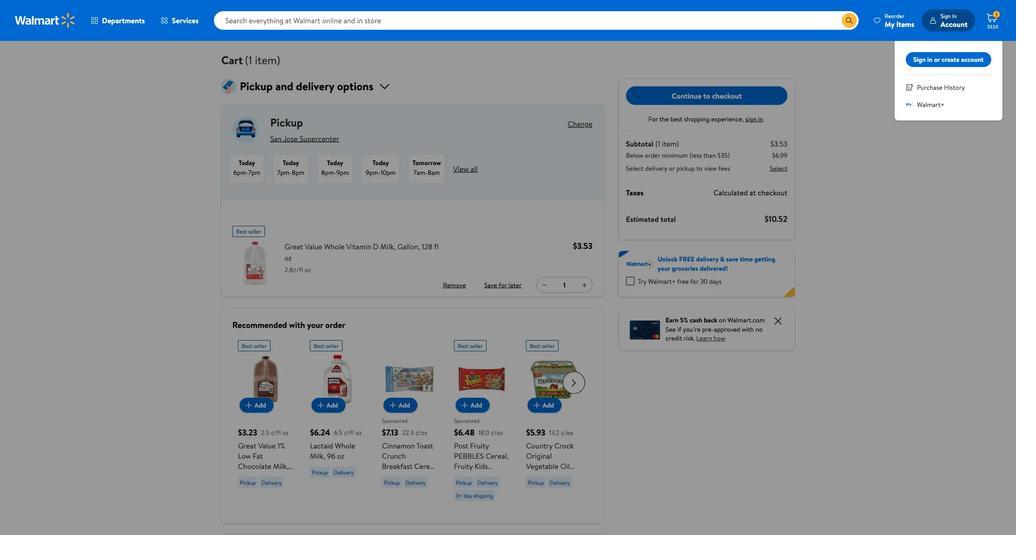 Task type: describe. For each thing, give the bounding box(es) containing it.
8pm-
[[322, 168, 337, 177]]

value inside the $3.23 2.5 ¢/fl oz great value 1% low fat chocolate milk, gallon, 128 fl oz
[[258, 441, 276, 451]]

view all
[[453, 164, 478, 174]]

tomorrow
[[413, 158, 441, 168]]

$6.48 group
[[454, 337, 510, 505]]

learn
[[697, 334, 713, 343]]

tomorrow 7am-8am
[[413, 158, 441, 177]]

sign
[[746, 114, 757, 124]]

2 vertical spatial $3.53
[[574, 240, 593, 252]]

$6.24 group
[[310, 337, 366, 482]]

1 horizontal spatial order
[[645, 151, 661, 160]]

whole inside $6.24 6.5 ¢/fl oz lactaid whole milk, 96 oz
[[335, 441, 356, 451]]

breakfast
[[382, 462, 413, 472]]

or for create
[[935, 55, 941, 64]]

delivery for $7.13
[[406, 479, 426, 487]]

best for sponsored
[[458, 342, 469, 350]]

6.5
[[334, 428, 343, 438]]

cereal, down the 'breakfast'
[[382, 482, 405, 492]]

learn how
[[697, 334, 726, 343]]

purchase history
[[918, 83, 966, 92]]

best seller for $3.23
[[242, 342, 267, 350]]

item) for subtotal (1 item)
[[663, 139, 680, 149]]

select for select delivery or pickup to view fees
[[627, 164, 644, 173]]

d
[[373, 242, 379, 252]]

best seller for $6.24
[[314, 342, 339, 350]]

bag
[[477, 492, 490, 503]]

whole inside great value whole vitamin d milk, gallon, 128 fl oz 2.8¢/fl oz
[[324, 242, 345, 252]]

pickup up jose
[[270, 115, 303, 130]]

minimum
[[662, 151, 688, 160]]

Walmart Site-Wide search field
[[214, 11, 859, 30]]

view
[[705, 164, 717, 173]]

22.3
[[402, 428, 414, 438]]

best
[[671, 114, 683, 124]]

10pm
[[381, 168, 396, 177]]

how
[[714, 334, 726, 343]]

$7.13 group
[[382, 337, 438, 503]]

today 8pm-9pm
[[322, 158, 349, 177]]

shopping
[[685, 114, 710, 124]]

0 vertical spatial fruity
[[470, 441, 489, 451]]

later
[[509, 281, 522, 290]]

back
[[705, 316, 718, 325]]

create
[[942, 55, 960, 64]]

unlock free delivery & save time getting your groceries delivered!
[[658, 255, 776, 273]]

3+
[[456, 492, 463, 500]]

sign for or
[[914, 55, 926, 64]]

$5.93 group
[[526, 337, 582, 503]]

add button for sponsored
[[456, 398, 490, 413]]

best seller for $5.93
[[530, 342, 555, 350]]

departments
[[102, 15, 145, 26]]

delivery for 13.2
[[550, 479, 570, 487]]

sponsored for $7.13
[[382, 417, 408, 425]]

30
[[701, 277, 708, 286]]

$35)
[[718, 151, 731, 160]]

save for later button
[[483, 278, 524, 293]]

add to cart image for $6.24
[[316, 400, 327, 411]]

great value whole vitamin d milk, gallon, 128 fl oz 2.8¢/fl oz
[[285, 242, 439, 275]]

oz inside $5.93 13.2 ¢/ea country crock original vegetable oil spread, 45 oz tub (refrigerated)
[[563, 472, 570, 482]]

sign in link
[[746, 114, 766, 124]]

45
[[552, 472, 561, 482]]

oz down the 1%
[[281, 472, 288, 482]]

search icon image
[[846, 17, 854, 24]]

view all button
[[453, 164, 478, 174]]

bag,
[[382, 492, 396, 503]]

supercenter
[[300, 133, 340, 144]]

banner containing unlock free delivery & save time getting your groceries delivered!
[[619, 251, 796, 297]]

¢/oz for $7.13
[[416, 428, 428, 438]]

best seller alert
[[233, 223, 265, 237]]

(1 for subtotal
[[656, 139, 661, 149]]

cash
[[690, 316, 703, 325]]

add for $3.23
[[255, 401, 266, 410]]

account
[[962, 55, 985, 64]]

oz up the 1%
[[283, 428, 289, 438]]

to inside continue to checkout button
[[704, 91, 711, 101]]

walmart+ image
[[907, 101, 914, 108]]

in inside sign in or create account button
[[928, 55, 933, 64]]

save for later
[[485, 281, 522, 290]]

pickup for $5.93
[[528, 479, 544, 487]]

crock
[[555, 441, 574, 451]]

on
[[720, 316, 727, 325]]

delivery for 2.5
[[262, 479, 282, 487]]

$6.24
[[310, 427, 331, 439]]

subtotal (1 item)
[[627, 139, 680, 149]]

tub
[[526, 482, 538, 492]]

try walmart+ free for 30 days
[[639, 277, 722, 286]]

¢/fl for $6.24
[[344, 428, 354, 438]]

change button
[[568, 119, 593, 129]]

value inside "sponsored $7.13 22.3 ¢/oz cinnamon toast crunch breakfast cereal, crispy cinnamon cereal, value bag, 32 oz"
[[407, 482, 425, 492]]

best for $5.93
[[530, 342, 541, 350]]

great value whole vitamin d milk, gallon, 128 fl oz link
[[285, 241, 445, 264]]

9pm-
[[366, 168, 381, 177]]

Try Walmart+ free for 30 days checkbox
[[627, 277, 635, 286]]

recommended with your order
[[233, 319, 346, 331]]

1%
[[278, 441, 285, 451]]

128 inside great value whole vitamin d milk, gallon, 128 fl oz 2.8¢/fl oz
[[422, 242, 433, 252]]

san jose supercenter
[[270, 133, 340, 144]]

select button
[[770, 164, 788, 173]]

1 vertical spatial your
[[307, 319, 324, 331]]

milk, inside $6.24 6.5 ¢/fl oz lactaid whole milk, 96 oz
[[310, 451, 326, 462]]

or for pickup
[[670, 164, 676, 173]]

reorder my items
[[885, 12, 915, 29]]

services
[[172, 15, 199, 26]]

for
[[649, 114, 659, 124]]

risk.
[[684, 334, 695, 343]]

reorder
[[885, 12, 905, 20]]

1 vertical spatial order
[[326, 319, 346, 331]]

add for $6.24
[[327, 401, 338, 410]]

add to cart image for $3.23
[[243, 400, 255, 411]]

$5.93
[[526, 427, 546, 439]]

select delivery or pickup to view fees
[[627, 164, 731, 173]]

earn 5% cash back on walmart.com
[[666, 316, 766, 325]]

7pm
[[248, 168, 261, 177]]

0 vertical spatial cinnamon
[[382, 441, 415, 451]]

remove
[[443, 281, 466, 290]]

7am-
[[414, 168, 428, 177]]

add button for $3.23
[[240, 398, 274, 413]]

walmart image
[[15, 13, 76, 28]]

lactaid
[[310, 441, 333, 451]]

today for 7pm
[[239, 158, 255, 168]]

¢/oz for $6.48
[[491, 428, 503, 438]]

history
[[945, 83, 966, 92]]

pebbles
[[454, 451, 484, 462]]

taxes
[[627, 188, 644, 198]]

walmart+ link
[[907, 100, 992, 110]]

$7.13
[[382, 427, 399, 439]]

¢/ea
[[561, 428, 574, 438]]

add to cart image for $5.93
[[532, 400, 543, 411]]

subtotal
[[627, 139, 654, 149]]

pickup for $3.23
[[240, 479, 256, 487]]

$6.48
[[454, 427, 475, 439]]

jose
[[284, 133, 298, 144]]

for inside button
[[499, 281, 508, 290]]

cereal
[[454, 492, 476, 503]]

7pm-
[[277, 168, 292, 177]]

(1 for cart
[[245, 52, 252, 68]]

oz up "2.8¢/fl" on the left of page
[[285, 253, 292, 263]]

checkout for continue to checkout
[[713, 91, 743, 101]]

for the best shopping experience, sign in
[[649, 114, 764, 124]]

gluten
[[479, 472, 501, 482]]

pre-
[[703, 325, 715, 334]]

below
[[627, 151, 644, 160]]

than
[[704, 151, 717, 160]]

sponsored $6.48 18.0 ¢/oz post fruity pebbles cereal, fruity kids cereal, gluten free, 36 oz cereal bag
[[454, 417, 509, 503]]

calculated at checkout
[[714, 188, 788, 198]]

128 inside the $3.23 2.5 ¢/fl oz great value 1% low fat chocolate milk, gallon, 128 fl oz
[[263, 472, 273, 482]]

san
[[270, 133, 282, 144]]

add for sponsored
[[471, 401, 483, 410]]

best seller for sponsored
[[458, 342, 483, 350]]



Task type: vqa. For each thing, say whether or not it's contained in the screenshot.


Task type: locate. For each thing, give the bounding box(es) containing it.
pickup for $6.48
[[456, 479, 472, 487]]

(1 right cart on the left of the page
[[245, 52, 252, 68]]

1 today from the left
[[239, 158, 255, 168]]

1 vertical spatial (1
[[656, 139, 661, 149]]

$3.23 group
[[238, 337, 293, 492]]

¢/fl for $3.23
[[271, 428, 281, 438]]

add to cart image inside $6.24 group
[[316, 400, 327, 411]]

item) for cart (1 item)
[[255, 52, 281, 68]]

value down 2.5
[[258, 441, 276, 451]]

view
[[453, 164, 469, 174]]

capital one credit card image
[[630, 319, 661, 340]]

2 horizontal spatial value
[[407, 482, 425, 492]]

add button up $5.93
[[528, 398, 562, 413]]

1 horizontal spatial $3.53
[[771, 139, 788, 149]]

add up 18.0
[[471, 401, 483, 410]]

$6.99
[[773, 151, 788, 160]]

seller for $3.23
[[254, 342, 267, 350]]

1 vertical spatial 1
[[564, 281, 566, 290]]

walmart plus image
[[627, 260, 655, 270]]

1 add to cart image from the left
[[243, 400, 255, 411]]

select down '$6.99'
[[770, 164, 788, 173]]

cereal, up day
[[454, 472, 477, 482]]

pickup inside $5.93 group
[[528, 479, 544, 487]]

seller inside $6.48 group
[[470, 342, 483, 350]]

pickup inside $7.13 group
[[384, 479, 400, 487]]

save
[[727, 255, 739, 264]]

4 today from the left
[[373, 158, 389, 168]]

5 add button from the left
[[528, 398, 562, 413]]

1
[[996, 11, 998, 19], [564, 281, 566, 290]]

1 horizontal spatial sign
[[941, 12, 952, 20]]

0 horizontal spatial add to cart image
[[243, 400, 255, 411]]

add inside $5.93 group
[[543, 401, 555, 410]]

5 add from the left
[[543, 401, 555, 410]]

$5.93 13.2 ¢/ea country crock original vegetable oil spread, 45 oz tub (refrigerated)
[[526, 427, 574, 503]]

1 add to cart image from the left
[[316, 400, 327, 411]]

oz right 45
[[563, 472, 570, 482]]

fruity
[[470, 441, 489, 451], [454, 462, 473, 472]]

1 add button from the left
[[240, 398, 274, 413]]

2 horizontal spatial add to cart image
[[460, 400, 471, 411]]

delivery inside unlock free delivery & save time getting your groceries delivered!
[[697, 255, 719, 264]]

purchase history link
[[907, 82, 992, 92]]

0 horizontal spatial fl
[[275, 472, 279, 482]]

0 horizontal spatial ¢/oz
[[416, 428, 428, 438]]

delivery inside $5.93 group
[[550, 479, 570, 487]]

1 vertical spatial whole
[[335, 441, 356, 451]]

value right 32
[[407, 482, 425, 492]]

1 add from the left
[[255, 401, 266, 410]]

1 horizontal spatial in
[[928, 55, 933, 64]]

1 horizontal spatial delivery
[[697, 255, 719, 264]]

1 horizontal spatial ¢/fl
[[344, 428, 354, 438]]

1 horizontal spatial with
[[743, 325, 755, 334]]

add to cart image for sponsored
[[460, 400, 471, 411]]

0 horizontal spatial to
[[697, 164, 703, 173]]

sign in account
[[941, 12, 968, 29]]

0 horizontal spatial order
[[326, 319, 346, 331]]

in left create
[[928, 55, 933, 64]]

milk, down the 1%
[[273, 462, 289, 472]]

2 select from the left
[[770, 164, 788, 173]]

calculated
[[714, 188, 748, 198]]

0 vertical spatial whole
[[324, 242, 345, 252]]

value left 'vitamin'
[[305, 242, 323, 252]]

add button up the $6.48
[[456, 398, 490, 413]]

delivery up 32
[[406, 479, 426, 487]]

delivery up shipping
[[478, 479, 498, 487]]

great value whole vitamin d milk, gallon, 128 fl oz, with add-on services, 2.8¢/fl oz, 1 in cart image
[[233, 241, 277, 286]]

fl
[[434, 242, 439, 252], [275, 472, 279, 482]]

time
[[740, 255, 753, 264]]

best seller inside $3.23 group
[[242, 342, 267, 350]]

item) up minimum
[[663, 139, 680, 149]]

1 horizontal spatial 1
[[996, 11, 998, 19]]

items
[[897, 19, 915, 29]]

with inside see if you're pre-approved with no credit risk.
[[743, 325, 755, 334]]

walmart+ right try
[[649, 277, 676, 286]]

gallon, right d
[[398, 242, 420, 252]]

gallon, inside great value whole vitamin d milk, gallon, 128 fl oz 2.8¢/fl oz
[[398, 242, 420, 252]]

for left 30
[[691, 277, 699, 286]]

pickup down chocolate
[[240, 479, 256, 487]]

country
[[526, 441, 553, 451]]

seller
[[248, 228, 261, 236], [254, 342, 267, 350], [326, 342, 339, 350], [470, 342, 483, 350], [542, 342, 555, 350]]

today up 6pm-
[[239, 158, 255, 168]]

add to cart image
[[243, 400, 255, 411], [532, 400, 543, 411]]

1 horizontal spatial value
[[305, 242, 323, 252]]

delivery inside $6.24 group
[[334, 469, 354, 477]]

$3.53 up increase quantity great value whole vitamin d milk, gallon, 128 fl oz, current quantity 1 icon on the bottom right of page
[[574, 240, 593, 252]]

$3.53 right account
[[988, 23, 999, 30]]

0 horizontal spatial item)
[[255, 52, 281, 68]]

your
[[658, 264, 671, 273], [307, 319, 324, 331]]

delivery inside $7.13 group
[[406, 479, 426, 487]]

delivery down oil
[[550, 479, 570, 487]]

free,
[[454, 482, 471, 492]]

to left view
[[697, 164, 703, 173]]

or left create
[[935, 55, 941, 64]]

in right sign
[[759, 114, 764, 124]]

¢/fl
[[271, 428, 281, 438], [344, 428, 354, 438]]

fruity down 18.0
[[470, 441, 489, 451]]

4 add button from the left
[[456, 398, 490, 413]]

(1 right subtotal
[[656, 139, 661, 149]]

fruity left kids
[[454, 462, 473, 472]]

pickup inside $3.23 group
[[240, 479, 256, 487]]

best seller inside alert
[[236, 228, 261, 236]]

0 vertical spatial in
[[928, 55, 933, 64]]

free
[[680, 255, 695, 264]]

add button inside $6.48 group
[[456, 398, 490, 413]]

oz right "2.8¢/fl" on the left of page
[[305, 266, 311, 275]]

0 horizontal spatial value
[[258, 441, 276, 451]]

seller inside $6.24 group
[[326, 342, 339, 350]]

1 horizontal spatial great
[[285, 242, 303, 252]]

delivery down minimum
[[646, 164, 668, 173]]

0 horizontal spatial 128
[[263, 472, 273, 482]]

add inside $7.13 group
[[399, 401, 410, 410]]

estimated total
[[627, 214, 677, 224]]

oz right 96
[[337, 451, 345, 462]]

delivery
[[646, 164, 668, 173], [697, 255, 719, 264]]

1 vertical spatial or
[[670, 164, 676, 173]]

add to cart image up the $6.48
[[460, 400, 471, 411]]

best seller inside $6.24 group
[[314, 342, 339, 350]]

oz right the 36
[[482, 482, 490, 492]]

0 vertical spatial great
[[285, 242, 303, 252]]

8am
[[428, 168, 440, 177]]

today for 9pm
[[327, 158, 344, 168]]

0 vertical spatial walmart+
[[918, 100, 945, 109]]

pickup for $7.13
[[384, 479, 400, 487]]

1 vertical spatial walmart+
[[649, 277, 676, 286]]

today for 8pm
[[283, 158, 299, 168]]

¢/fl inside the $3.23 2.5 ¢/fl oz great value 1% low fat chocolate milk, gallon, 128 fl oz
[[271, 428, 281, 438]]

4 add from the left
[[471, 401, 483, 410]]

seller inside $3.23 group
[[254, 342, 267, 350]]

best seller inside $5.93 group
[[530, 342, 555, 350]]

1 select from the left
[[627, 164, 644, 173]]

pickup down vegetable
[[528, 479, 544, 487]]

1 horizontal spatial item)
[[663, 139, 680, 149]]

0 horizontal spatial or
[[670, 164, 676, 173]]

¢/oz inside 'sponsored $6.48 18.0 ¢/oz post fruity pebbles cereal, fruity kids cereal, gluten free, 36 oz cereal bag'
[[491, 428, 503, 438]]

0 horizontal spatial in
[[759, 114, 764, 124]]

change
[[568, 119, 593, 129]]

walmart+ inside banner
[[649, 277, 676, 286]]

1 horizontal spatial add to cart image
[[388, 400, 399, 411]]

0 horizontal spatial sign
[[914, 55, 926, 64]]

3 add to cart image from the left
[[460, 400, 471, 411]]

3 add from the left
[[399, 401, 410, 410]]

6pm-
[[233, 168, 248, 177]]

add to cart image up $7.13
[[388, 400, 399, 411]]

delivery left the &
[[697, 255, 719, 264]]

1 vertical spatial fruity
[[454, 462, 473, 472]]

oz inside "sponsored $7.13 22.3 ¢/oz cinnamon toast crunch breakfast cereal, crispy cinnamon cereal, value bag, 32 oz"
[[408, 492, 415, 503]]

best inside $6.48 group
[[458, 342, 469, 350]]

0 horizontal spatial for
[[499, 281, 508, 290]]

below order minimum (less than $35)
[[627, 151, 731, 160]]

for inside banner
[[691, 277, 699, 286]]

0 horizontal spatial sponsored
[[382, 417, 408, 425]]

today inside today 6pm-7pm
[[239, 158, 255, 168]]

1 horizontal spatial gallon,
[[398, 242, 420, 252]]

add inside $3.23 group
[[255, 401, 266, 410]]

delivery for 6.5
[[334, 469, 354, 477]]

add up 2.5
[[255, 401, 266, 410]]

checkout up experience,
[[713, 91, 743, 101]]

no
[[756, 325, 763, 334]]

13.2
[[550, 428, 560, 438]]

1 vertical spatial cinnamon
[[404, 472, 437, 482]]

1 vertical spatial to
[[697, 164, 703, 173]]

with
[[289, 319, 305, 331], [743, 325, 755, 334]]

checkout right at at the right of page
[[758, 188, 788, 198]]

in
[[953, 12, 957, 20]]

1 horizontal spatial your
[[658, 264, 671, 273]]

add button for $6.24
[[312, 398, 346, 413]]

if
[[678, 325, 682, 334]]

sign
[[941, 12, 952, 20], [914, 55, 926, 64]]

add to cart image up the $3.23
[[243, 400, 255, 411]]

0 horizontal spatial great
[[238, 441, 257, 451]]

add inside $6.48 group
[[471, 401, 483, 410]]

learn how link
[[697, 334, 726, 343]]

gallon,
[[398, 242, 420, 252], [238, 472, 261, 482]]

(refrigerated)
[[526, 492, 573, 503]]

day
[[464, 492, 472, 500]]

2 today from the left
[[283, 158, 299, 168]]

$3.53 up '$6.99'
[[771, 139, 788, 149]]

order
[[645, 151, 661, 160], [326, 319, 346, 331]]

1 horizontal spatial (1
[[656, 139, 661, 149]]

delivery down chocolate
[[262, 479, 282, 487]]

today 7pm-8pm
[[277, 158, 305, 177]]

milk, right d
[[381, 242, 396, 252]]

1 vertical spatial gallon,
[[238, 472, 261, 482]]

checkout inside button
[[713, 91, 743, 101]]

today inside today 9pm-10pm
[[373, 158, 389, 168]]

2 horizontal spatial $3.53
[[988, 23, 999, 30]]

add up 13.2 on the bottom right
[[543, 401, 555, 410]]

1 vertical spatial delivery
[[697, 255, 719, 264]]

cereal,
[[486, 451, 509, 462], [415, 462, 438, 472], [454, 472, 477, 482], [382, 482, 405, 492]]

¢/fl right '6.5'
[[344, 428, 354, 438]]

1 horizontal spatial sponsored
[[454, 417, 480, 425]]

¢/oz inside "sponsored $7.13 22.3 ¢/oz cinnamon toast crunch breakfast cereal, crispy cinnamon cereal, value bag, 32 oz"
[[416, 428, 428, 438]]

select for select button
[[770, 164, 788, 173]]

milk, left 96
[[310, 451, 326, 462]]

whole
[[324, 242, 345, 252], [335, 441, 356, 451]]

8pm
[[292, 168, 305, 177]]

0 horizontal spatial add to cart image
[[316, 400, 327, 411]]

cereal, down toast
[[415, 462, 438, 472]]

value inside great value whole vitamin d milk, gallon, 128 fl oz 2.8¢/fl oz
[[305, 242, 323, 252]]

18.0
[[479, 428, 490, 438]]

checkout for calculated at checkout
[[758, 188, 788, 198]]

add button for $5.93
[[528, 398, 562, 413]]

oz
[[285, 253, 292, 263], [305, 266, 311, 275], [283, 428, 289, 438], [356, 428, 362, 438], [337, 451, 345, 462], [281, 472, 288, 482], [563, 472, 570, 482], [482, 482, 490, 492], [408, 492, 415, 503]]

0 horizontal spatial milk,
[[273, 462, 289, 472]]

0 horizontal spatial ¢/fl
[[271, 428, 281, 438]]

delivery inside $3.23 group
[[262, 479, 282, 487]]

add to cart image inside $5.93 group
[[532, 400, 543, 411]]

today for 10pm
[[373, 158, 389, 168]]

today up 7pm-
[[283, 158, 299, 168]]

seller for $6.24
[[326, 342, 339, 350]]

add up 22.3
[[399, 401, 410, 410]]

oz right 32
[[408, 492, 415, 503]]

sign inside sign in or create account button
[[914, 55, 926, 64]]

increase quantity great value whole vitamin d milk, gallon, 128 fl oz, current quantity 1 image
[[581, 282, 589, 289]]

delivery down 96
[[334, 469, 354, 477]]

add to cart image up $6.24
[[316, 400, 327, 411]]

add
[[255, 401, 266, 410], [327, 401, 338, 410], [399, 401, 410, 410], [471, 401, 483, 410], [543, 401, 555, 410]]

select down below
[[627, 164, 644, 173]]

walmart.com
[[728, 316, 766, 325]]

seller for $5.93
[[542, 342, 555, 350]]

oz inside 'sponsored $6.48 18.0 ¢/oz post fruity pebbles cereal, fruity kids cereal, gluten free, 36 oz cereal bag'
[[482, 482, 490, 492]]

0 horizontal spatial gallon,
[[238, 472, 261, 482]]

cereal, up gluten
[[486, 451, 509, 462]]

1 horizontal spatial add to cart image
[[532, 400, 543, 411]]

1 horizontal spatial for
[[691, 277, 699, 286]]

0 vertical spatial checkout
[[713, 91, 743, 101]]

¢/oz right 22.3
[[416, 428, 428, 438]]

sign up purchase
[[914, 55, 926, 64]]

cinnamon down $7.13
[[382, 441, 415, 451]]

gallon, inside the $3.23 2.5 ¢/fl oz great value 1% low fat chocolate milk, gallon, 128 fl oz
[[238, 472, 261, 482]]

0 vertical spatial item)
[[255, 52, 281, 68]]

1 right 'in'
[[996, 11, 998, 19]]

3 add button from the left
[[384, 398, 418, 413]]

total
[[661, 214, 677, 224]]

next slide for horizontalscrollerrecommendations list image
[[563, 372, 586, 395]]

0 horizontal spatial (1
[[245, 52, 252, 68]]

pickup left the 36
[[456, 479, 472, 487]]

milk, inside the $3.23 2.5 ¢/fl oz great value 1% low fat chocolate milk, gallon, 128 fl oz
[[273, 462, 289, 472]]

1 vertical spatial value
[[258, 441, 276, 451]]

to
[[704, 91, 711, 101], [697, 164, 703, 173]]

sponsored
[[382, 417, 408, 425], [454, 417, 480, 425]]

¢/oz right 18.0
[[491, 428, 503, 438]]

1 horizontal spatial to
[[704, 91, 711, 101]]

1 vertical spatial in
[[759, 114, 764, 124]]

0 vertical spatial value
[[305, 242, 323, 252]]

add button inside $6.24 group
[[312, 398, 346, 413]]

add for $5.93
[[543, 401, 555, 410]]

estimated
[[627, 214, 659, 224]]

1 horizontal spatial milk,
[[310, 451, 326, 462]]

sponsored inside "sponsored $7.13 22.3 ¢/oz cinnamon toast crunch breakfast cereal, crispy cinnamon cereal, value bag, 32 oz"
[[382, 417, 408, 425]]

0 vertical spatial (1
[[245, 52, 252, 68]]

seller for sponsored
[[470, 342, 483, 350]]

for
[[691, 277, 699, 286], [499, 281, 508, 290]]

1 vertical spatial checkout
[[758, 188, 788, 198]]

you're
[[684, 325, 701, 334]]

1 vertical spatial fl
[[275, 472, 279, 482]]

add button inside $7.13 group
[[384, 398, 418, 413]]

walmart+ down purchase
[[918, 100, 945, 109]]

chocolate
[[238, 462, 272, 472]]

0 vertical spatial your
[[658, 264, 671, 273]]

¢/fl inside $6.24 6.5 ¢/fl oz lactaid whole milk, 96 oz
[[344, 428, 354, 438]]

0 vertical spatial $3.53
[[988, 23, 999, 30]]

best inside $3.23 group
[[242, 342, 253, 350]]

pickup up bag,
[[384, 479, 400, 487]]

sponsored for $6.48
[[454, 417, 480, 425]]

add button up 22.3
[[384, 398, 418, 413]]

oz right '6.5'
[[356, 428, 362, 438]]

1 horizontal spatial ¢/oz
[[491, 428, 503, 438]]

whole left 'vitamin'
[[324, 242, 345, 252]]

today up 10pm
[[373, 158, 389, 168]]

1 vertical spatial $3.53
[[771, 139, 788, 149]]

2 add to cart image from the left
[[388, 400, 399, 411]]

best seller inside $6.48 group
[[458, 342, 483, 350]]

kids
[[475, 462, 488, 472]]

days
[[710, 277, 722, 286]]

add inside $6.24 group
[[327, 401, 338, 410]]

great inside great value whole vitamin d milk, gallon, 128 fl oz 2.8¢/fl oz
[[285, 242, 303, 252]]

2 ¢/fl from the left
[[344, 428, 354, 438]]

all
[[471, 164, 478, 174]]

today 9pm-10pm
[[366, 158, 396, 177]]

1 horizontal spatial or
[[935, 55, 941, 64]]

0 vertical spatial or
[[935, 55, 941, 64]]

pickup inside $6.48 group
[[456, 479, 472, 487]]

1 horizontal spatial 128
[[422, 242, 433, 252]]

best inside $5.93 group
[[530, 342, 541, 350]]

cart (1 item)
[[221, 52, 281, 68]]

0 vertical spatial 1
[[996, 11, 998, 19]]

your inside unlock free delivery & save time getting your groceries delivered!
[[658, 264, 671, 273]]

item)
[[255, 52, 281, 68], [663, 139, 680, 149]]

sign inside sign in account
[[941, 12, 952, 20]]

delivery
[[334, 469, 354, 477], [262, 479, 282, 487], [406, 479, 426, 487], [478, 479, 498, 487], [550, 479, 570, 487]]

32
[[398, 492, 406, 503]]

1 horizontal spatial select
[[770, 164, 788, 173]]

cinnamon up 32
[[404, 472, 437, 482]]

sign for account
[[941, 12, 952, 20]]

0 vertical spatial gallon,
[[398, 242, 420, 252]]

1 vertical spatial 128
[[263, 472, 273, 482]]

delivery for $6.48
[[478, 479, 498, 487]]

0 horizontal spatial 1
[[564, 281, 566, 290]]

best for $6.24
[[314, 342, 325, 350]]

with right recommended
[[289, 319, 305, 331]]

cinnamon
[[382, 441, 415, 451], [404, 472, 437, 482]]

1 vertical spatial item)
[[663, 139, 680, 149]]

today inside today 8pm-9pm
[[327, 158, 344, 168]]

0 horizontal spatial walmart+
[[649, 277, 676, 286]]

add to cart image inside $6.48 group
[[460, 400, 471, 411]]

dismiss capital one banner image
[[773, 316, 784, 327]]

pickup down 96
[[312, 469, 328, 477]]

add up '6.5'
[[327, 401, 338, 410]]

best for $3.23
[[242, 342, 253, 350]]

decrease quantity great value whole vitamin d milk, gallon, 128 fl oz, current quantity 1 image
[[541, 282, 549, 289]]

add button up 2.5
[[240, 398, 274, 413]]

0 vertical spatial to
[[704, 91, 711, 101]]

1 left increase quantity great value whole vitamin d milk, gallon, 128 fl oz, current quantity 1 icon on the bottom right of page
[[564, 281, 566, 290]]

1 vertical spatial sign
[[914, 55, 926, 64]]

pickup
[[677, 164, 696, 173]]

0 vertical spatial fl
[[434, 242, 439, 252]]

96
[[327, 451, 336, 462]]

today up 8pm-
[[327, 158, 344, 168]]

pickup inside $6.24 group
[[312, 469, 328, 477]]

0 horizontal spatial $3.53
[[574, 240, 593, 252]]

¢/fl right 2.5
[[271, 428, 281, 438]]

to right continue
[[704, 91, 711, 101]]

pickup for $6.24
[[312, 469, 328, 477]]

best inside alert
[[236, 228, 247, 236]]

add to cart image inside $7.13 group
[[388, 400, 399, 411]]

with left no
[[743, 325, 755, 334]]

1 ¢/oz from the left
[[416, 428, 428, 438]]

0 horizontal spatial your
[[307, 319, 324, 331]]

2 horizontal spatial milk,
[[381, 242, 396, 252]]

or inside button
[[935, 55, 941, 64]]

sponsored up $7.13
[[382, 417, 408, 425]]

$10.52
[[765, 213, 788, 225]]

2 add to cart image from the left
[[532, 400, 543, 411]]

sign left 'in'
[[941, 12, 952, 20]]

whole down '6.5'
[[335, 441, 356, 451]]

0 horizontal spatial with
[[289, 319, 305, 331]]

fl inside great value whole vitamin d milk, gallon, 128 fl oz 2.8¢/fl oz
[[434, 242, 439, 252]]

account
[[941, 19, 968, 29]]

add button up $6.24
[[312, 398, 346, 413]]

0 vertical spatial sign
[[941, 12, 952, 20]]

seller inside $5.93 group
[[542, 342, 555, 350]]

2 add from the left
[[327, 401, 338, 410]]

milk, inside great value whole vitamin d milk, gallon, 128 fl oz 2.8¢/fl oz
[[381, 242, 396, 252]]

1 horizontal spatial walmart+
[[918, 100, 945, 109]]

fl inside the $3.23 2.5 ¢/fl oz great value 1% low fat chocolate milk, gallon, 128 fl oz
[[275, 472, 279, 482]]

getting
[[755, 255, 776, 264]]

or down minimum
[[670, 164, 676, 173]]

5%
[[681, 316, 689, 325]]

continue to checkout
[[672, 91, 743, 101]]

1 sponsored from the left
[[382, 417, 408, 425]]

sponsored up the $6.48
[[454, 417, 480, 425]]

2 sponsored from the left
[[454, 417, 480, 425]]

1 vertical spatial great
[[238, 441, 257, 451]]

0 vertical spatial 128
[[422, 242, 433, 252]]

2 add button from the left
[[312, 398, 346, 413]]

1 horizontal spatial fl
[[434, 242, 439, 252]]

1 ¢/fl from the left
[[271, 428, 281, 438]]

the
[[660, 114, 669, 124]]

departments button
[[83, 9, 153, 32]]

add button inside $3.23 group
[[240, 398, 274, 413]]

great inside the $3.23 2.5 ¢/fl oz great value 1% low fat chocolate milk, gallon, 128 fl oz
[[238, 441, 257, 451]]

0 horizontal spatial checkout
[[713, 91, 743, 101]]

original
[[526, 451, 552, 462]]

Search search field
[[214, 11, 859, 30]]

2.5
[[261, 428, 270, 438]]

0 horizontal spatial delivery
[[646, 164, 668, 173]]

add to cart image up $5.93
[[532, 400, 543, 411]]

for right save
[[499, 281, 508, 290]]

3+ day shipping
[[456, 492, 494, 500]]

gallon, down the low
[[238, 472, 261, 482]]

1 horizontal spatial checkout
[[758, 188, 788, 198]]

banner
[[619, 251, 796, 297]]

sponsored inside 'sponsored $6.48 18.0 ¢/oz post fruity pebbles cereal, fruity kids cereal, gluten free, 36 oz cereal bag'
[[454, 417, 480, 425]]

add button inside $5.93 group
[[528, 398, 562, 413]]

add to cart image inside $3.23 group
[[243, 400, 255, 411]]

2 ¢/oz from the left
[[491, 428, 503, 438]]

3 today from the left
[[327, 158, 344, 168]]

0 vertical spatial order
[[645, 151, 661, 160]]

great up "2.8¢/fl" on the left of page
[[285, 242, 303, 252]]

best inside $6.24 group
[[314, 342, 325, 350]]

item) right cart on the left of the page
[[255, 52, 281, 68]]

0 horizontal spatial select
[[627, 164, 644, 173]]

add to cart image
[[316, 400, 327, 411], [388, 400, 399, 411], [460, 400, 471, 411]]

sponsored $7.13 22.3 ¢/oz cinnamon toast crunch breakfast cereal, crispy cinnamon cereal, value bag, 32 oz
[[382, 417, 438, 503]]

great down the $3.23
[[238, 441, 257, 451]]

approved
[[715, 325, 741, 334]]

today inside today 7pm-8pm
[[283, 158, 299, 168]]

0 vertical spatial delivery
[[646, 164, 668, 173]]

delivery inside $6.48 group
[[478, 479, 498, 487]]

seller inside best seller alert
[[248, 228, 261, 236]]



